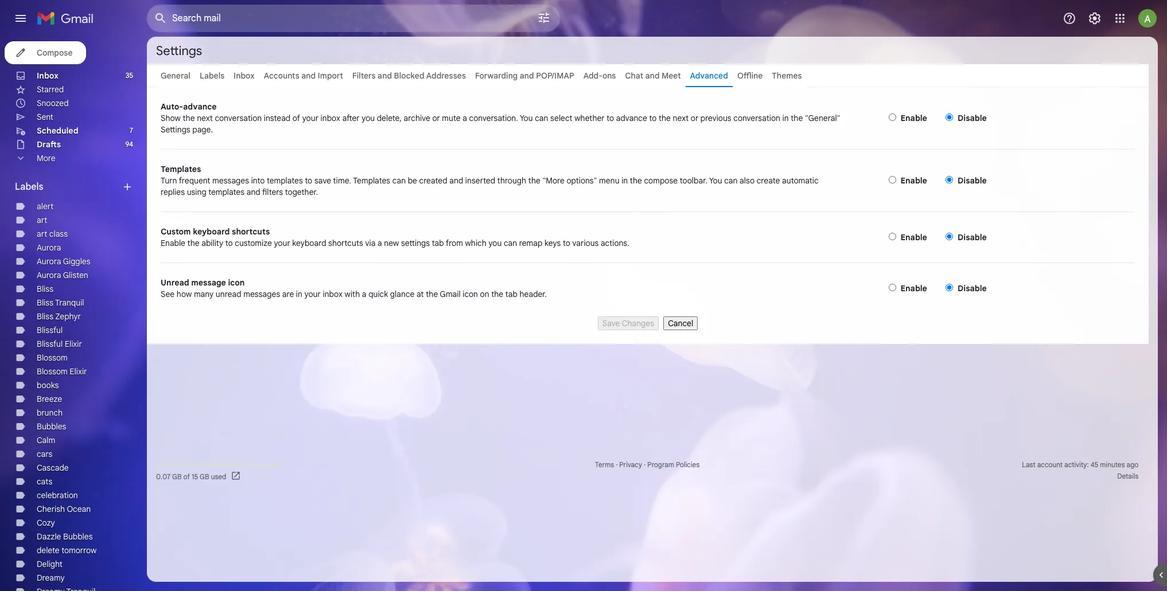 Task type: describe. For each thing, give the bounding box(es) containing it.
2 · from the left
[[644, 461, 646, 469]]

labels for labels link
[[200, 71, 225, 81]]

custom
[[161, 227, 191, 237]]

add-
[[583, 71, 602, 81]]

your for customize
[[274, 238, 290, 248]]

labels for labels "heading"
[[15, 181, 43, 193]]

tomorrow
[[62, 546, 97, 556]]

delight link
[[37, 560, 62, 570]]

cascade
[[37, 463, 69, 473]]

0 vertical spatial settings
[[156, 43, 202, 58]]

you inside templates turn frequent messages into templates to save time. templates can be created and inserted through the "more options" menu in the compose toolbar. you can also create automatic replies using templates and filters together.
[[709, 176, 722, 186]]

program
[[648, 461, 674, 469]]

delete tomorrow
[[37, 546, 97, 556]]

aurora for aurora giggles
[[37, 257, 61, 267]]

unread
[[161, 278, 189, 288]]

0 horizontal spatial templates
[[161, 164, 201, 174]]

delete
[[37, 546, 59, 556]]

themes link
[[772, 71, 802, 81]]

messages inside the "unread message icon see how many unread messages are in your inbox with a quick glance at the gmail icon on the tab header."
[[243, 289, 280, 300]]

gmail
[[440, 289, 461, 300]]

navigation containing save changes
[[161, 314, 1135, 331]]

frequent
[[179, 176, 210, 186]]

1 or from the left
[[432, 113, 440, 123]]

cozy link
[[37, 518, 55, 529]]

1 vertical spatial advance
[[616, 113, 647, 123]]

2 conversation from the left
[[734, 113, 780, 123]]

art class
[[37, 229, 68, 239]]

art for art class
[[37, 229, 47, 239]]

program policies link
[[648, 461, 700, 469]]

zephyr
[[55, 312, 81, 322]]

aurora giggles link
[[37, 257, 90, 267]]

1 horizontal spatial shortcuts
[[328, 238, 363, 248]]

snoozed link
[[37, 98, 69, 108]]

previous
[[701, 113, 731, 123]]

starred link
[[37, 84, 64, 95]]

enable radio for you
[[889, 176, 896, 184]]

to right ability
[[225, 238, 233, 248]]

remap
[[519, 238, 543, 248]]

turn
[[161, 176, 177, 186]]

your inside the "unread message icon see how many unread messages are in your inbox with a quick glance at the gmail icon on the tab header."
[[304, 289, 321, 300]]

and for forwarding
[[520, 71, 534, 81]]

main menu image
[[14, 11, 28, 25]]

and for accounts
[[301, 71, 316, 81]]

be
[[408, 176, 417, 186]]

drafts
[[37, 139, 61, 150]]

enable for unread message icon see how many unread messages are in your inbox with a quick glance at the gmail icon on the tab header.
[[901, 283, 927, 294]]

1 conversation from the left
[[215, 113, 262, 123]]

are
[[282, 289, 294, 300]]

sent
[[37, 112, 53, 122]]

delete tomorrow link
[[37, 546, 97, 556]]

blissful for blissful elixir
[[37, 339, 63, 349]]

4 enable radio from the top
[[889, 284, 896, 292]]

unread message icon see how many unread messages are in your inbox with a quick glance at the gmail icon on the tab header.
[[161, 278, 547, 300]]

1 horizontal spatial templates
[[267, 176, 303, 186]]

forwarding and pop/imap
[[475, 71, 574, 81]]

terms · privacy · program policies
[[595, 461, 700, 469]]

aurora giggles
[[37, 257, 90, 267]]

create
[[757, 176, 780, 186]]

elixir for blossom elixir
[[70, 367, 87, 377]]

1 next from the left
[[197, 113, 213, 123]]

scheduled
[[37, 126, 78, 136]]

used
[[211, 473, 226, 481]]

labels heading
[[15, 181, 122, 193]]

new
[[384, 238, 399, 248]]

can inside the 'custom keyboard shortcuts enable the ability to customize your keyboard shortcuts via a new settings tab from which you can remap keys to various actions.'
[[504, 238, 517, 248]]

bliss tranquil link
[[37, 298, 84, 308]]

privacy
[[619, 461, 642, 469]]

auto-advance show the next conversation instead of your inbox after you delete, archive or mute a conversation. you can select whether to advance to the next or previous conversation in the "general" settings page.
[[161, 102, 840, 135]]

themes
[[772, 71, 802, 81]]

0 vertical spatial keyboard
[[193, 227, 230, 237]]

chat
[[625, 71, 643, 81]]

dreamy
[[37, 573, 65, 584]]

a inside auto-advance show the next conversation instead of your inbox after you delete, archive or mute a conversation. you can select whether to advance to the next or previous conversation in the "general" settings page.
[[463, 113, 467, 123]]

automatic
[[782, 176, 819, 186]]

see
[[161, 289, 175, 300]]

giggles
[[63, 257, 90, 267]]

bliss zephyr
[[37, 312, 81, 322]]

bliss link
[[37, 284, 53, 294]]

to right keys
[[563, 238, 570, 248]]

compose
[[37, 48, 73, 58]]

general link
[[161, 71, 190, 81]]

forwarding and pop/imap link
[[475, 71, 574, 81]]

cascade link
[[37, 463, 69, 473]]

toolbar.
[[680, 176, 708, 186]]

35
[[126, 71, 133, 80]]

bliss for bliss tranquil
[[37, 298, 53, 308]]

disable for actions.
[[958, 232, 987, 243]]

1 inbox link from the left
[[37, 71, 59, 81]]

dazzle bubbles
[[37, 532, 93, 542]]

disable radio for actions.
[[946, 233, 953, 240]]

0 vertical spatial shortcuts
[[232, 227, 270, 237]]

settings inside auto-advance show the next conversation instead of your inbox after you delete, archive or mute a conversation. you can select whether to advance to the next or previous conversation in the "general" settings page.
[[161, 125, 190, 135]]

the left "general"
[[791, 113, 803, 123]]

on
[[480, 289, 489, 300]]

inbox inside the "labels" navigation
[[37, 71, 59, 81]]

conversation.
[[469, 113, 518, 123]]

blissful elixir link
[[37, 339, 82, 349]]

and for filters
[[378, 71, 392, 81]]

breeze link
[[37, 394, 62, 405]]

in inside templates turn frequent messages into templates to save time. templates can be created and inserted through the "more options" menu in the compose toolbar. you can also create automatic replies using templates and filters together.
[[622, 176, 628, 186]]

"more
[[543, 176, 565, 186]]

blossom for blossom elixir
[[37, 367, 68, 377]]

custom keyboard shortcuts enable the ability to customize your keyboard shortcuts via a new settings tab from which you can remap keys to various actions.
[[161, 227, 629, 248]]

bubbles link
[[37, 422, 66, 432]]

0.07 gb of 15 gb used
[[156, 473, 226, 481]]

details link
[[1118, 472, 1139, 481]]

tranquil
[[55, 298, 84, 308]]

0 horizontal spatial of
[[183, 473, 190, 481]]

enable inside the 'custom keyboard shortcuts enable the ability to customize your keyboard shortcuts via a new settings tab from which you can remap keys to various actions.'
[[161, 238, 185, 248]]

blossom for blossom link
[[37, 353, 68, 363]]

2 inbox from the left
[[234, 71, 255, 81]]

ons
[[602, 71, 616, 81]]

into
[[251, 176, 265, 186]]

alert link
[[37, 201, 54, 212]]

menu
[[599, 176, 620, 186]]

footer containing terms
[[147, 460, 1149, 483]]

customize
[[235, 238, 272, 248]]

2 or from the left
[[691, 113, 699, 123]]

how
[[177, 289, 192, 300]]

can left also
[[724, 176, 738, 186]]

add-ons link
[[583, 71, 616, 81]]

more button
[[0, 152, 138, 165]]



Task type: vqa. For each thing, say whether or not it's contained in the screenshot.
Starred
yes



Task type: locate. For each thing, give the bounding box(es) containing it.
1 vertical spatial you
[[709, 176, 722, 186]]

icon up unread
[[228, 278, 245, 288]]

0 horizontal spatial a
[[362, 289, 366, 300]]

you inside the 'custom keyboard shortcuts enable the ability to customize your keyboard shortcuts via a new settings tab from which you can remap keys to various actions.'
[[489, 238, 502, 248]]

art for art link
[[37, 215, 47, 226]]

0 horizontal spatial templates
[[208, 187, 245, 197]]

ability
[[202, 238, 223, 248]]

advanced search options image
[[533, 6, 556, 29]]

0 vertical spatial tab
[[432, 238, 444, 248]]

settings up general link
[[156, 43, 202, 58]]

gb right "15"
[[200, 473, 209, 481]]

or left previous
[[691, 113, 699, 123]]

0 horizontal spatial in
[[296, 289, 302, 300]]

labels inside navigation
[[15, 181, 43, 193]]

of inside auto-advance show the next conversation instead of your inbox after you delete, archive or mute a conversation. you can select whether to advance to the next or previous conversation in the "general" settings page.
[[293, 113, 300, 123]]

blissful for blissful link
[[37, 325, 63, 336]]

bliss
[[37, 284, 53, 294], [37, 298, 53, 308], [37, 312, 53, 322]]

settings image
[[1088, 11, 1102, 25]]

page.
[[192, 125, 213, 135]]

1 vertical spatial labels
[[15, 181, 43, 193]]

celebration
[[37, 491, 78, 501]]

1 vertical spatial a
[[378, 238, 382, 248]]

messages inside templates turn frequent messages into templates to save time. templates can be created and inserted through the "more options" menu in the compose toolbar. you can also create automatic replies using templates and filters together.
[[212, 176, 249, 186]]

templates up filters
[[267, 176, 303, 186]]

1 art from the top
[[37, 215, 47, 226]]

2 enable radio from the top
[[889, 176, 896, 184]]

inbox inside auto-advance show the next conversation instead of your inbox after you delete, archive or mute a conversation. you can select whether to advance to the next or previous conversation in the "general" settings page.
[[321, 113, 340, 123]]

0 vertical spatial labels
[[200, 71, 225, 81]]

bliss up 'bliss tranquil' link
[[37, 284, 53, 294]]

your for of
[[302, 113, 318, 123]]

select
[[550, 113, 573, 123]]

15
[[192, 473, 198, 481]]

can left remap
[[504, 238, 517, 248]]

"general"
[[805, 113, 840, 123]]

1 gb from the left
[[172, 473, 182, 481]]

0 vertical spatial messages
[[212, 176, 249, 186]]

a inside the "unread message icon see how many unread messages are in your inbox with a quick glance at the gmail icon on the tab header."
[[362, 289, 366, 300]]

0 vertical spatial of
[[293, 113, 300, 123]]

next left previous
[[673, 113, 689, 123]]

0 horizontal spatial you
[[520, 113, 533, 123]]

enable for custom keyboard shortcuts enable the ability to customize your keyboard shortcuts via a new settings tab from which you can remap keys to various actions.
[[901, 232, 927, 243]]

0 horizontal spatial advance
[[183, 102, 217, 112]]

1 vertical spatial keyboard
[[292, 238, 326, 248]]

Disable radio
[[946, 114, 953, 121], [946, 176, 953, 184], [946, 233, 953, 240], [946, 284, 953, 292]]

templates right using on the left top of page
[[208, 187, 245, 197]]

1 vertical spatial tab
[[505, 289, 518, 300]]

offline link
[[737, 71, 763, 81]]

inbox link right labels link
[[234, 71, 255, 81]]

None search field
[[147, 5, 560, 32]]

to
[[607, 113, 614, 123], [649, 113, 657, 123], [305, 176, 312, 186], [225, 238, 233, 248], [563, 238, 570, 248]]

2 vertical spatial in
[[296, 289, 302, 300]]

0 horizontal spatial gb
[[172, 473, 182, 481]]

general
[[161, 71, 190, 81]]

1 vertical spatial in
[[622, 176, 628, 186]]

and right created
[[449, 176, 463, 186]]

bliss down bliss link
[[37, 298, 53, 308]]

blossom link
[[37, 353, 68, 363]]

0 horizontal spatial you
[[362, 113, 375, 123]]

many
[[194, 289, 214, 300]]

or left mute on the top left of the page
[[432, 113, 440, 123]]

elixir up blossom link
[[65, 339, 82, 349]]

0 vertical spatial you
[[520, 113, 533, 123]]

disable for you
[[958, 176, 987, 186]]

1 vertical spatial blossom
[[37, 367, 68, 377]]

gb
[[172, 473, 182, 481], [200, 473, 209, 481]]

labels navigation
[[0, 37, 147, 592]]

aurora glisten
[[37, 270, 88, 281]]

the right at on the left
[[426, 289, 438, 300]]

filters and blocked addresses
[[352, 71, 466, 81]]

save changes
[[602, 318, 654, 329]]

0 vertical spatial blossom
[[37, 353, 68, 363]]

aurora for aurora link
[[37, 243, 61, 253]]

bubbles up tomorrow at the left of the page
[[63, 532, 93, 542]]

enable radio for to
[[889, 114, 896, 121]]

inbox up starred link
[[37, 71, 59, 81]]

show
[[161, 113, 181, 123]]

breeze
[[37, 394, 62, 405]]

1 disable radio from the top
[[946, 114, 953, 121]]

1 · from the left
[[616, 461, 618, 469]]

a right with
[[362, 289, 366, 300]]

in right are
[[296, 289, 302, 300]]

can left be
[[392, 176, 406, 186]]

blossom down blissful elixir link
[[37, 353, 68, 363]]

your right instead
[[302, 113, 318, 123]]

settings down show
[[161, 125, 190, 135]]

dazzle
[[37, 532, 61, 542]]

offline
[[737, 71, 763, 81]]

keyboard down together.
[[292, 238, 326, 248]]

and down the "into"
[[247, 187, 260, 197]]

3 enable radio from the top
[[889, 233, 896, 240]]

1 vertical spatial you
[[489, 238, 502, 248]]

via
[[365, 238, 376, 248]]

can inside auto-advance show the next conversation instead of your inbox after you delete, archive or mute a conversation. you can select whether to advance to the next or previous conversation in the "general" settings page.
[[535, 113, 548, 123]]

and right filters
[[378, 71, 392, 81]]

0 vertical spatial templates
[[161, 164, 201, 174]]

1 bliss from the top
[[37, 284, 53, 294]]

support image
[[1063, 11, 1077, 25]]

1 horizontal spatial conversation
[[734, 113, 780, 123]]

2 inbox link from the left
[[234, 71, 255, 81]]

1 vertical spatial blissful
[[37, 339, 63, 349]]

1 enable radio from the top
[[889, 114, 896, 121]]

elixir for blissful elixir
[[65, 339, 82, 349]]

your right customize
[[274, 238, 290, 248]]

chat and meet
[[625, 71, 681, 81]]

enable radio for actions.
[[889, 233, 896, 240]]

art down art link
[[37, 229, 47, 239]]

aurora for aurora glisten
[[37, 270, 61, 281]]

labels link
[[200, 71, 225, 81]]

from
[[446, 238, 463, 248]]

2 aurora from the top
[[37, 257, 61, 267]]

advanced link
[[690, 71, 728, 81]]

can left select in the left top of the page
[[535, 113, 548, 123]]

2 horizontal spatial a
[[463, 113, 467, 123]]

0 horizontal spatial keyboard
[[193, 227, 230, 237]]

2 blissful from the top
[[37, 339, 63, 349]]

conversation left instead
[[215, 113, 262, 123]]

1 disable from the top
[[958, 113, 987, 123]]

blocked
[[394, 71, 424, 81]]

changes
[[622, 318, 654, 329]]

addresses
[[426, 71, 466, 81]]

header.
[[520, 289, 547, 300]]

privacy link
[[619, 461, 642, 469]]

0 horizontal spatial tab
[[432, 238, 444, 248]]

0 vertical spatial your
[[302, 113, 318, 123]]

you inside auto-advance show the next conversation instead of your inbox after you delete, archive or mute a conversation. you can select whether to advance to the next or previous conversation in the "general" settings page.
[[520, 113, 533, 123]]

last account activity: 45 minutes ago details
[[1022, 461, 1139, 481]]

2 disable from the top
[[958, 176, 987, 186]]

disable
[[958, 113, 987, 123], [958, 176, 987, 186], [958, 232, 987, 243], [958, 283, 987, 294]]

in
[[782, 113, 789, 123], [622, 176, 628, 186], [296, 289, 302, 300]]

3 disable radio from the top
[[946, 233, 953, 240]]

a right mute on the top left of the page
[[463, 113, 467, 123]]

advance
[[183, 102, 217, 112], [616, 113, 647, 123]]

of right instead
[[293, 113, 300, 123]]

2 vertical spatial bliss
[[37, 312, 53, 322]]

inbox left with
[[323, 289, 343, 300]]

2 next from the left
[[673, 113, 689, 123]]

disable radio for to
[[946, 114, 953, 121]]

1 horizontal spatial labels
[[200, 71, 225, 81]]

mute
[[442, 113, 461, 123]]

together.
[[285, 187, 318, 197]]

class
[[49, 229, 68, 239]]

Enable radio
[[889, 114, 896, 121], [889, 176, 896, 184], [889, 233, 896, 240], [889, 284, 896, 292]]

books link
[[37, 380, 59, 391]]

1 vertical spatial elixir
[[70, 367, 87, 377]]

4 disable radio from the top
[[946, 284, 953, 292]]

0 horizontal spatial icon
[[228, 278, 245, 288]]

2 horizontal spatial in
[[782, 113, 789, 123]]

0 vertical spatial aurora
[[37, 243, 61, 253]]

1 vertical spatial shortcuts
[[328, 238, 363, 248]]

Search mail text field
[[172, 13, 505, 24]]

options"
[[567, 176, 597, 186]]

and for chat
[[645, 71, 660, 81]]

replies
[[161, 187, 185, 197]]

2 vertical spatial aurora
[[37, 270, 61, 281]]

advanced
[[690, 71, 728, 81]]

2 vertical spatial a
[[362, 289, 366, 300]]

labels right general link
[[200, 71, 225, 81]]

1 horizontal spatial advance
[[616, 113, 647, 123]]

1 vertical spatial settings
[[161, 125, 190, 135]]

gmail image
[[37, 7, 99, 30]]

inbox left after
[[321, 113, 340, 123]]

glance
[[390, 289, 415, 300]]

1 vertical spatial of
[[183, 473, 190, 481]]

in left "general"
[[782, 113, 789, 123]]

the left ability
[[187, 238, 199, 248]]

to down chat and meet 'link'
[[649, 113, 657, 123]]

1 horizontal spatial you
[[709, 176, 722, 186]]

inbox
[[321, 113, 340, 123], [323, 289, 343, 300]]

1 vertical spatial bliss
[[37, 298, 53, 308]]

1 horizontal spatial gb
[[200, 473, 209, 481]]

labels up alert link
[[15, 181, 43, 193]]

1 horizontal spatial icon
[[463, 289, 478, 300]]

1 horizontal spatial inbox
[[234, 71, 255, 81]]

2 art from the top
[[37, 229, 47, 239]]

conversation right previous
[[734, 113, 780, 123]]

2 bliss from the top
[[37, 298, 53, 308]]

and left pop/imap
[[520, 71, 534, 81]]

bubbles down brunch
[[37, 422, 66, 432]]

cars
[[37, 449, 52, 460]]

messages
[[212, 176, 249, 186], [243, 289, 280, 300]]

1 vertical spatial icon
[[463, 289, 478, 300]]

3 aurora from the top
[[37, 270, 61, 281]]

1 inbox from the left
[[37, 71, 59, 81]]

shortcuts up customize
[[232, 227, 270, 237]]

· right privacy link
[[644, 461, 646, 469]]

3 disable from the top
[[958, 232, 987, 243]]

cancel
[[668, 318, 693, 329]]

shortcuts left via
[[328, 238, 363, 248]]

in right the menu
[[622, 176, 628, 186]]

1 horizontal spatial or
[[691, 113, 699, 123]]

ago
[[1127, 461, 1139, 469]]

1 horizontal spatial a
[[378, 238, 382, 248]]

your inside auto-advance show the next conversation instead of your inbox after you delete, archive or mute a conversation. you can select whether to advance to the next or previous conversation in the "general" settings page.
[[302, 113, 318, 123]]

0 horizontal spatial labels
[[15, 181, 43, 193]]

keyboard up ability
[[193, 227, 230, 237]]

0 vertical spatial art
[[37, 215, 47, 226]]

snoozed
[[37, 98, 69, 108]]

0 horizontal spatial inbox link
[[37, 71, 59, 81]]

cozy
[[37, 518, 55, 529]]

icon left on at the left of the page
[[463, 289, 478, 300]]

1 horizontal spatial inbox link
[[234, 71, 255, 81]]

· right terms link
[[616, 461, 618, 469]]

1 horizontal spatial next
[[673, 113, 689, 123]]

advance up page.
[[183, 102, 217, 112]]

celebration link
[[37, 491, 78, 501]]

blissful down bliss zephyr link
[[37, 325, 63, 336]]

1 vertical spatial art
[[37, 229, 47, 239]]

disable radio for you
[[946, 176, 953, 184]]

art down alert link
[[37, 215, 47, 226]]

0 vertical spatial bliss
[[37, 284, 53, 294]]

0 vertical spatial icon
[[228, 278, 245, 288]]

dreamy link
[[37, 573, 65, 584]]

inbox
[[37, 71, 59, 81], [234, 71, 255, 81]]

in inside the "unread message icon see how many unread messages are in your inbox with a quick glance at the gmail icon on the tab header."
[[296, 289, 302, 300]]

to right whether
[[607, 113, 614, 123]]

1 vertical spatial templates
[[208, 187, 245, 197]]

0 horizontal spatial or
[[432, 113, 440, 123]]

the inside the 'custom keyboard shortcuts enable the ability to customize your keyboard shortcuts via a new settings tab from which you can remap keys to various actions.'
[[187, 238, 199, 248]]

you right toolbar.
[[709, 176, 722, 186]]

search mail image
[[150, 8, 171, 29]]

the up page.
[[183, 113, 195, 123]]

2 disable radio from the top
[[946, 176, 953, 184]]

save
[[314, 176, 331, 186]]

0 horizontal spatial conversation
[[215, 113, 262, 123]]

1 horizontal spatial of
[[293, 113, 300, 123]]

inserted
[[465, 176, 495, 186]]

1 vertical spatial templates
[[353, 176, 390, 186]]

starred
[[37, 84, 64, 95]]

messages left the "into"
[[212, 176, 249, 186]]

tab inside the "unread message icon see how many unread messages are in your inbox with a quick glance at the gmail icon on the tab header."
[[505, 289, 518, 300]]

1 blossom from the top
[[37, 353, 68, 363]]

follow link to manage storage image
[[231, 471, 242, 483]]

1 vertical spatial aurora
[[37, 257, 61, 267]]

and left import
[[301, 71, 316, 81]]

keyboard
[[193, 227, 230, 237], [292, 238, 326, 248]]

whether
[[575, 113, 605, 123]]

1 horizontal spatial in
[[622, 176, 628, 186]]

in inside auto-advance show the next conversation instead of your inbox after you delete, archive or mute a conversation. you can select whether to advance to the next or previous conversation in the "general" settings page.
[[782, 113, 789, 123]]

tab left from
[[432, 238, 444, 248]]

gb right 0.07
[[172, 473, 182, 481]]

books
[[37, 380, 59, 391]]

enable for templates turn frequent messages into templates to save time. templates can be created and inserted through the "more options" menu in the compose toolbar. you can also create automatic replies using templates and filters together.
[[901, 176, 927, 186]]

add-ons
[[583, 71, 616, 81]]

0 vertical spatial a
[[463, 113, 467, 123]]

1 vertical spatial bubbles
[[63, 532, 93, 542]]

the left '"more'
[[528, 176, 540, 186]]

navigation
[[161, 314, 1135, 331]]

after
[[342, 113, 360, 123]]

pop/imap
[[536, 71, 574, 81]]

4 disable from the top
[[958, 283, 987, 294]]

templates right time.
[[353, 176, 390, 186]]

compose button
[[5, 41, 86, 64]]

inbox inside the "unread message icon see how many unread messages are in your inbox with a quick glance at the gmail icon on the tab header."
[[323, 289, 343, 300]]

through
[[497, 176, 526, 186]]

blossom down blossom link
[[37, 367, 68, 377]]

you inside auto-advance show the next conversation instead of your inbox after you delete, archive or mute a conversation. you can select whether to advance to the next or previous conversation in the "general" settings page.
[[362, 113, 375, 123]]

templates up turn
[[161, 164, 201, 174]]

the right on at the left of the page
[[491, 289, 503, 300]]

delete,
[[377, 113, 402, 123]]

tab inside the 'custom keyboard shortcuts enable the ability to customize your keyboard shortcuts via a new settings tab from which you can remap keys to various actions.'
[[432, 238, 444, 248]]

unread
[[216, 289, 241, 300]]

0 horizontal spatial next
[[197, 113, 213, 123]]

messages left are
[[243, 289, 280, 300]]

1 vertical spatial messages
[[243, 289, 280, 300]]

and right chat
[[645, 71, 660, 81]]

cherish ocean
[[37, 504, 91, 515]]

bliss up blissful link
[[37, 312, 53, 322]]

the left compose
[[630, 176, 642, 186]]

0 horizontal spatial shortcuts
[[232, 227, 270, 237]]

tab left header. on the left
[[505, 289, 518, 300]]

1 horizontal spatial tab
[[505, 289, 518, 300]]

cancel button
[[664, 317, 698, 331]]

bliss for bliss zephyr
[[37, 312, 53, 322]]

1 horizontal spatial ·
[[644, 461, 646, 469]]

your inside the 'custom keyboard shortcuts enable the ability to customize your keyboard shortcuts via a new settings tab from which you can remap keys to various actions.'
[[274, 238, 290, 248]]

aurora down art class
[[37, 243, 61, 253]]

disable for to
[[958, 113, 987, 123]]

you right conversation.
[[520, 113, 533, 123]]

you right after
[[362, 113, 375, 123]]

0 vertical spatial bubbles
[[37, 422, 66, 432]]

cherish
[[37, 504, 65, 515]]

a right via
[[378, 238, 382, 248]]

2 vertical spatial your
[[304, 289, 321, 300]]

to inside templates turn frequent messages into templates to save time. templates can be created and inserted through the "more options" menu in the compose toolbar. you can also create automatic replies using templates and filters together.
[[305, 176, 312, 186]]

0 horizontal spatial inbox
[[37, 71, 59, 81]]

0 vertical spatial elixir
[[65, 339, 82, 349]]

bliss for bliss link
[[37, 284, 53, 294]]

0 vertical spatial advance
[[183, 102, 217, 112]]

message
[[191, 278, 226, 288]]

1 horizontal spatial keyboard
[[292, 238, 326, 248]]

1 horizontal spatial templates
[[353, 176, 390, 186]]

7
[[130, 126, 133, 135]]

the down meet
[[659, 113, 671, 123]]

1 vertical spatial inbox
[[323, 289, 343, 300]]

0 horizontal spatial ·
[[616, 461, 618, 469]]

footer
[[147, 460, 1149, 483]]

aurora up bliss link
[[37, 270, 61, 281]]

ocean
[[67, 504, 91, 515]]

advance right whether
[[616, 113, 647, 123]]

a
[[463, 113, 467, 123], [378, 238, 382, 248], [362, 289, 366, 300]]

aurora down aurora link
[[37, 257, 61, 267]]

calm
[[37, 436, 55, 446]]

inbox link up starred link
[[37, 71, 59, 81]]

0 vertical spatial inbox
[[321, 113, 340, 123]]

blissful link
[[37, 325, 63, 336]]

next up page.
[[197, 113, 213, 123]]

enable for auto-advance show the next conversation instead of your inbox after you delete, archive or mute a conversation. you can select whether to advance to the next or previous conversation in the "general" settings page.
[[901, 113, 927, 123]]

0 vertical spatial blissful
[[37, 325, 63, 336]]

0 vertical spatial templates
[[267, 176, 303, 186]]

of left "15"
[[183, 473, 190, 481]]

time.
[[333, 176, 351, 186]]

blissful down blissful link
[[37, 339, 63, 349]]

0 vertical spatial you
[[362, 113, 375, 123]]

elixir down blissful elixir link
[[70, 367, 87, 377]]

1 aurora from the top
[[37, 243, 61, 253]]

your right are
[[304, 289, 321, 300]]

1 blissful from the top
[[37, 325, 63, 336]]

3 bliss from the top
[[37, 312, 53, 322]]

you right which
[[489, 238, 502, 248]]

a inside the 'custom keyboard shortcuts enable the ability to customize your keyboard shortcuts via a new settings tab from which you can remap keys to various actions.'
[[378, 238, 382, 248]]

2 gb from the left
[[200, 473, 209, 481]]

to up together.
[[305, 176, 312, 186]]

0 vertical spatial in
[[782, 113, 789, 123]]

2 blossom from the top
[[37, 367, 68, 377]]

1 horizontal spatial you
[[489, 238, 502, 248]]

inbox right labels link
[[234, 71, 255, 81]]

1 vertical spatial your
[[274, 238, 290, 248]]



